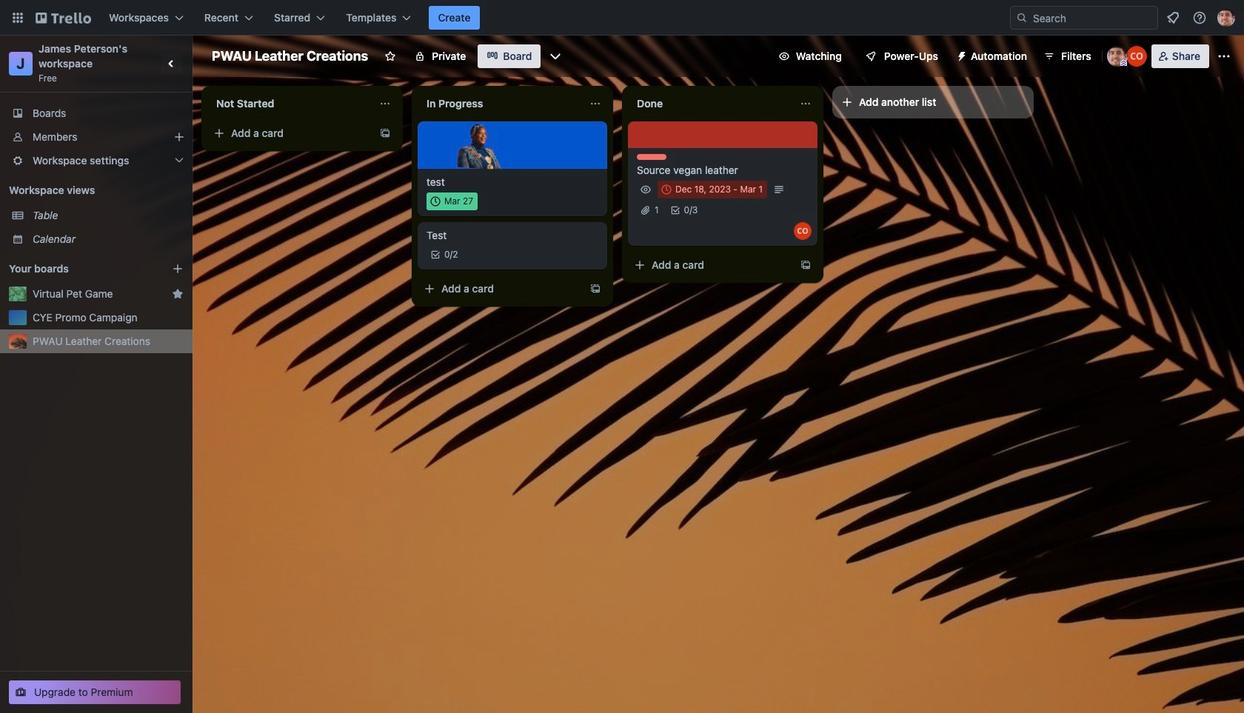 Task type: describe. For each thing, give the bounding box(es) containing it.
back to home image
[[36, 6, 91, 30]]

workspace navigation collapse icon image
[[162, 53, 182, 74]]

https://media2.giphy.com/media/vhqa3tryiebmkd5qih/100w.gif?cid=ad960664tuux3ictzc2l4kkstlpkpgfee3kg7e05hcw8694d&ep=v1_stickers_search&rid=100w.gif&ct=s image
[[456, 120, 507, 170]]

christina overa (christinaovera) image
[[1127, 46, 1148, 67]]

1 vertical spatial james peterson (jamespeterson93) image
[[1108, 46, 1128, 67]]

Board name text field
[[205, 44, 376, 68]]

add board image
[[172, 263, 184, 275]]

1 horizontal spatial create from template… image
[[590, 283, 602, 295]]

0 vertical spatial create from template… image
[[379, 127, 391, 139]]

your boards with 3 items element
[[9, 260, 150, 278]]

customize views image
[[549, 49, 563, 64]]

search image
[[1017, 12, 1029, 24]]

0 notifications image
[[1165, 9, 1183, 27]]

starred icon image
[[172, 288, 184, 300]]

this member is an admin of this board. image
[[1121, 60, 1128, 67]]



Task type: locate. For each thing, give the bounding box(es) containing it.
None text field
[[628, 92, 794, 116]]

0 vertical spatial james peterson (jamespeterson93) image
[[1218, 9, 1236, 27]]

james peterson (jamespeterson93) image down search field
[[1108, 46, 1128, 67]]

james peterson (jamespeterson93) image
[[1218, 9, 1236, 27], [1108, 46, 1128, 67]]

james peterson (jamespeterson93) image right open information menu image
[[1218, 9, 1236, 27]]

create from template… image
[[379, 127, 391, 139], [590, 283, 602, 295]]

show menu image
[[1218, 49, 1232, 64]]

primary element
[[0, 0, 1245, 36]]

sm image
[[951, 44, 971, 65]]

0 horizontal spatial james peterson (jamespeterson93) image
[[1108, 46, 1128, 67]]

1 horizontal spatial james peterson (jamespeterson93) image
[[1218, 9, 1236, 27]]

None text field
[[207, 92, 373, 116], [418, 92, 584, 116], [207, 92, 373, 116], [418, 92, 584, 116]]

None checkbox
[[658, 181, 768, 199]]

star or unstar board image
[[385, 50, 397, 62]]

1 vertical spatial create from template… image
[[590, 283, 602, 295]]

christina overa (christinaovera) image
[[794, 222, 812, 240]]

open information menu image
[[1193, 10, 1208, 25]]

0 horizontal spatial create from template… image
[[379, 127, 391, 139]]

create from template… image
[[800, 259, 812, 271]]

color: bold red, title: "sourcing" element
[[637, 154, 667, 160]]

Search field
[[1029, 7, 1158, 28]]

None checkbox
[[427, 193, 478, 210]]



Task type: vqa. For each thing, say whether or not it's contained in the screenshot.
the bottommost Christina Overa (christinaovera) icon
yes



